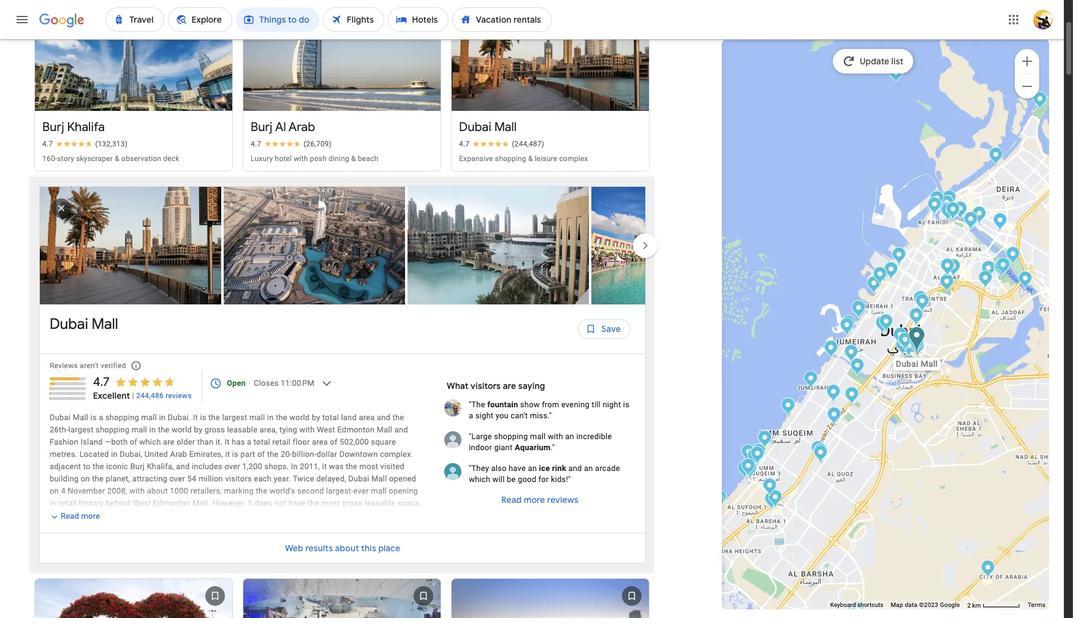 Task type: describe. For each thing, give the bounding box(es) containing it.
does
[[255, 500, 273, 509]]

reviews aren't verified image
[[121, 352, 151, 381]]

dubai butterfly garden image
[[851, 601, 865, 619]]

shops.
[[265, 463, 289, 472]]

ice
[[539, 465, 550, 474]]

zoom out map image
[[1021, 79, 1035, 94]]

with up floor
[[300, 426, 315, 435]]

can't
[[511, 412, 528, 421]]

burj for burj al arab
[[251, 120, 273, 135]]

dubai up 4.7 out of 5 stars from 244,487 reviews image
[[459, 120, 492, 135]]

mall up verified
[[92, 316, 118, 334]]

map region
[[610, 0, 1074, 619]]

the up the square
[[393, 414, 404, 423]]

1 vertical spatial name
[[136, 549, 157, 558]]

it left does at the left bottom of page
[[248, 500, 253, 509]]

an inside "large shopping mall with an incredible indoor giant
[[566, 433, 575, 442]]

shopping up —both on the left bottom
[[96, 426, 130, 435]]

0 vertical spatial which
[[140, 438, 161, 447]]

0 horizontal spatial over
[[170, 475, 185, 484]]

la mer beach image
[[874, 266, 888, 287]]

dubai spice souk image
[[941, 195, 955, 215]]

list
[[892, 56, 904, 67]]

2 & from the left
[[352, 155, 356, 163]]

0 vertical spatial complex
[[560, 155, 589, 163]]

is down has
[[232, 450, 239, 460]]

sky views observatory image
[[894, 327, 908, 347]]

behind
[[106, 500, 131, 509]]

2
[[968, 603, 972, 609]]

dubai.
[[168, 414, 191, 423]]

zabeel park image
[[941, 258, 955, 278]]

0 horizontal spatial by
[[173, 512, 182, 521]]

dubai islands image
[[890, 65, 904, 85]]

4
[[61, 487, 66, 496]]

0 vertical spatial that
[[123, 512, 137, 521]]

burj for burj khalifa
[[42, 120, 64, 135]]

jumeirah public beach image
[[842, 315, 856, 335]]

—both
[[105, 438, 128, 447]]

jumeirah beach image
[[825, 340, 839, 360]]

coffee museum image
[[947, 203, 961, 223]]

1 horizontal spatial total
[[323, 414, 339, 423]]

ever
[[354, 487, 369, 496]]

dining
[[329, 155, 350, 163]]

"large shopping mall with an incredible indoor giant
[[469, 433, 612, 453]]

4 list item from the left
[[592, 187, 776, 305]]

place
[[379, 543, 401, 554]]

expansive
[[459, 155, 494, 163]]

the down dubai.
[[158, 426, 170, 435]]

the dubai fountain image
[[903, 338, 917, 359]]

mall up island
[[73, 414, 88, 423]]

also
[[492, 465, 507, 474]]

(244,487)
[[512, 140, 545, 149]]

reviews
[[50, 362, 78, 371]]

is up january
[[396, 512, 402, 521]]

jameel arts centre image
[[1019, 271, 1033, 291]]

1 horizontal spatial by
[[194, 426, 203, 435]]

(132,313)
[[95, 140, 128, 149]]

dubai aquarium & underwater zoo image
[[908, 333, 922, 354]]

al fahidi fort image
[[942, 203, 956, 223]]

0 vertical spatial gross
[[205, 426, 225, 435]]

shopping down 4.7 out of 5 stars from 244,487 reviews image
[[495, 155, 527, 163]]

the down space, at the bottom left
[[404, 512, 416, 521]]

dubai up ever
[[349, 475, 370, 484]]

changing
[[247, 536, 281, 546]]

dubai mall image
[[909, 327, 926, 354]]

the down located
[[93, 463, 104, 472]]

show
[[521, 401, 540, 410]]

expansive shopping & leisure complex
[[459, 155, 589, 163]]

november
[[68, 487, 105, 496]]

1 horizontal spatial are
[[503, 381, 517, 392]]

1 horizontal spatial on
[[81, 475, 90, 484]]

0 horizontal spatial an
[[528, 465, 537, 474]]

is up island
[[91, 414, 97, 423]]

0 vertical spatial it
[[193, 414, 198, 423]]

al farooq omar bin al khattab mosque image
[[827, 384, 841, 405]]

mall down china
[[328, 524, 343, 533]]

is left surpassed
[[65, 512, 72, 521]]

⋅
[[248, 379, 252, 388]]

mall up 4.7 out of 5 stars from 244,487 reviews image
[[495, 120, 517, 135]]

terms
[[1029, 602, 1046, 609]]

dubai museum image
[[942, 203, 956, 224]]

mall down 'visited'
[[372, 475, 387, 484]]

1 vertical spatial reviews
[[548, 495, 579, 506]]

more for read more reviews
[[524, 495, 545, 506]]

island
[[81, 438, 103, 447]]

the down downtown
[[346, 463, 358, 472]]

building
[[50, 475, 79, 484]]

virtual reality park dubai mall image
[[911, 335, 925, 355]]

read for read more
[[61, 513, 79, 522]]

1 vertical spatial edmonton
[[153, 500, 190, 509]]

saruq al-hadid archaeological museum image
[[928, 197, 942, 217]]

mall up dubai, on the bottom
[[132, 426, 147, 435]]

save the dubai fountain to collection image
[[618, 582, 647, 611]]

green art gallery image
[[814, 443, 828, 463]]

"large
[[469, 433, 492, 442]]

opened
[[389, 475, 417, 484]]

4.7 for burj khalifa
[[42, 140, 53, 149]]

kidzania - dubai mall image
[[911, 338, 925, 359]]

nineteen
[[184, 512, 215, 521]]

dubai mall element
[[50, 315, 118, 344]]

dubai water canal image
[[845, 344, 859, 365]]

souk madinat jumeirah image
[[744, 460, 758, 481]]

1 vertical spatial largest
[[68, 426, 94, 435]]

1 horizontal spatial west
[[317, 426, 335, 435]]

3 list item from the left
[[408, 187, 592, 305]]

al mamzar beach park image
[[1034, 91, 1048, 111]]

the up shops.
[[267, 450, 279, 460]]

0 vertical spatial to
[[83, 463, 91, 472]]

in up united
[[149, 426, 156, 435]]

1 vertical spatial leasable
[[365, 500, 396, 509]]

land
[[341, 414, 357, 423]]

4.7 out of 5 stars from 244,487 reviews image
[[459, 139, 545, 149]]

160-
[[42, 155, 57, 163]]

save button
[[579, 315, 631, 344]]

safa park image
[[851, 358, 865, 378]]

in down —both on the left bottom
[[111, 450, 118, 460]]

2 km button
[[964, 602, 1025, 611]]

is up the eliminated
[[205, 536, 211, 546]]

malls
[[217, 512, 237, 521]]

dubai miracle garden image
[[847, 604, 861, 619]]

title
[[295, 549, 309, 558]]

theatre of digital art image
[[742, 458, 756, 479]]

1 vertical spatial in
[[375, 524, 382, 533]]

0 vertical spatial edmonton
[[338, 426, 375, 435]]

11:00 pm
[[281, 379, 315, 388]]

jumeirah mosque image
[[885, 262, 899, 282]]

al shindagha historic district image
[[931, 190, 945, 211]]

deck
[[163, 155, 179, 163]]

1 vertical spatial dubai mall
[[50, 316, 118, 334]]

1 vertical spatial from
[[316, 536, 334, 546]]

©2023
[[920, 602, 939, 609]]

1 vertical spatial world's
[[50, 524, 75, 533]]

metres.
[[50, 450, 77, 460]]

are inside dubai mall is a shopping mall in dubai. it is the largest mall in the world by total land area and the 26th-largest shopping mall in the world by gross leasable area, tying with west edmonton mall and fashion island —both of which are older than it. it has a total retail floor area of 502,000 square metres. located in dubai, united arab emirates, it is part of the 20-billion-dollar downtown complex adjacent to the iconic burj khalifa, and includes over 1,200 shops. in 2011, it was the most visited building on the planet, attracting over 54 million visitors each year. twice delayed, dubai mall opened on 4 november 2008, with about 1000 retailers, marking the world's second largest-ever mall opening in retail history behind west edmonton mall. however, it does not have the most gross leasable space, and is surpassed in that category by nineteen malls including the new south china mall, which is the world's second-largest, golden resources mall, sm city north edsa, and sm mall of asia. in january 2023, the shopping mall announced that it is officially changing its name from "the dubai mall" to "dubai mall." the minor name change eliminated one word from its title – "the."
[[163, 438, 175, 447]]

0 vertical spatial most
[[360, 463, 379, 472]]

it left part
[[225, 450, 230, 460]]

1 vertical spatial on
[[50, 487, 59, 496]]

excellent
[[93, 391, 130, 402]]

asia.
[[355, 524, 373, 533]]

dubai,
[[120, 450, 142, 460]]

the up it.
[[209, 414, 220, 423]]

burj khalifa image
[[901, 334, 915, 354]]

the
[[97, 549, 111, 558]]

it.
[[216, 438, 223, 447]]

saying
[[519, 381, 546, 392]]

0 horizontal spatial from
[[264, 549, 281, 558]]

2 list item from the left
[[224, 187, 408, 305]]

0 horizontal spatial west
[[133, 500, 151, 509]]

posh
[[310, 155, 327, 163]]

1 horizontal spatial it
[[225, 438, 230, 447]]

it up the eliminated
[[198, 536, 203, 546]]

0 horizontal spatial area
[[312, 438, 328, 447]]

save
[[602, 324, 621, 335]]

next image
[[631, 231, 661, 261]]

change
[[159, 549, 186, 558]]

keyboard
[[831, 602, 857, 609]]

largest,
[[107, 524, 133, 533]]

20-
[[281, 450, 292, 460]]

creek park image
[[995, 259, 1009, 279]]

mall right ever
[[371, 487, 387, 496]]

aren't
[[80, 362, 99, 371]]

of right part
[[258, 450, 265, 460]]

dubai ice rink image
[[911, 336, 925, 356]]

results
[[306, 543, 333, 554]]

house of sheikh saeed al maktoum image
[[929, 194, 943, 214]]

khalifa,
[[147, 463, 174, 472]]

museum of illusions image
[[954, 201, 968, 221]]

alserkal avenue image
[[812, 441, 826, 461]]

with down attracting
[[130, 487, 145, 496]]

0 horizontal spatial leasable
[[227, 426, 258, 435]]

dubai mall is a shopping mall in dubai. it is the largest mall in the world by total land area and the 26th-largest shopping mall in the world by gross leasable area, tying with west edmonton mall and fashion island —both of which are older than it. it has a total retail floor area of 502,000 square metres. located in dubai, united arab emirates, it is part of the 20-billion-dollar downtown complex adjacent to the iconic burj khalifa, and includes over 1,200 shops. in 2011, it was the most visited building on the planet, attracting over 54 million visitors each year. twice delayed, dubai mall opened on 4 november 2008, with about 1000 retailers, marking the world's second largest-ever mall opening in retail history behind west edmonton mall. however, it does not have the most gross leasable space, and is surpassed in that category by nineteen malls including the new south china mall, which is the world's second-largest, golden resources mall, sm city north edsa, and sm mall of asia. in january 2023, the shopping mall announced that it is officially changing its name from "the dubai mall" to "dubai mall." the minor name change eliminated one word from its title – "the."
[[50, 414, 421, 558]]

delayed,
[[317, 475, 347, 484]]

1 horizontal spatial dubai mall
[[459, 120, 517, 135]]

lawrie shabibi image
[[814, 445, 828, 465]]

united
[[145, 450, 168, 460]]

planet,
[[106, 475, 130, 484]]

in up "area,"
[[267, 414, 274, 423]]

of left 'asia.'
[[345, 524, 353, 533]]

mall.
[[193, 500, 210, 509]]

shopping inside "large shopping mall with an incredible indoor giant
[[495, 433, 528, 442]]

square
[[371, 438, 396, 447]]

502,000
[[340, 438, 369, 447]]

1 horizontal spatial that
[[182, 536, 196, 546]]

0 vertical spatial by
[[312, 414, 321, 423]]

1 horizontal spatial a
[[247, 438, 252, 447]]

in down behind
[[114, 512, 121, 521]]

save dubai miracle garden to collection image
[[201, 582, 230, 611]]

black palace beach image
[[713, 490, 727, 510]]

0 vertical spatial retail
[[272, 438, 291, 447]]

0 vertical spatial have
[[509, 465, 526, 474]]

the up mall."
[[72, 536, 83, 546]]

show from evening till night is a sight you can't miss."
[[469, 401, 630, 421]]

web results about this place
[[285, 543, 401, 554]]

shopping up the
[[86, 536, 119, 546]]

it left was
[[322, 463, 327, 472]]

al seef image
[[964, 211, 979, 232]]

with left the posh
[[294, 155, 308, 163]]

1 vertical spatial mall,
[[204, 524, 221, 533]]

dollar
[[317, 450, 337, 460]]

deira clocktower image
[[994, 213, 1008, 233]]

1 horizontal spatial to
[[398, 536, 405, 546]]

1 horizontal spatial which
[[372, 512, 394, 521]]

one
[[228, 549, 242, 558]]

1 vertical spatial most
[[322, 500, 340, 509]]

save ski dubai to collection image
[[409, 582, 439, 611]]

the up tying
[[276, 414, 288, 423]]

dubai inside dubai mall element
[[50, 316, 88, 334]]

2 sm from the left
[[314, 524, 326, 533]]

54
[[187, 475, 197, 484]]

mall up "area,"
[[250, 414, 265, 423]]

the up november
[[92, 475, 104, 484]]

fountain
[[488, 401, 519, 410]]

2 km
[[968, 603, 983, 609]]

244,486
[[136, 392, 164, 401]]

0 vertical spatial its
[[283, 536, 292, 546]]

al seef street image
[[965, 212, 979, 232]]

1 vertical spatial its
[[284, 549, 293, 558]]

attracting
[[132, 475, 168, 484]]

grand bur dubai masjid image
[[941, 201, 955, 222]]

4.7 for burj al arab
[[251, 140, 261, 149]]

part
[[241, 450, 256, 460]]

million
[[199, 475, 223, 484]]

4.7 out of 5 stars from 132,313 reviews image
[[42, 139, 128, 149]]

google
[[941, 602, 961, 609]]

close detail image
[[47, 194, 76, 224]]

1 vertical spatial gross
[[342, 500, 363, 509]]

surpassed
[[74, 512, 112, 521]]

burj al arab
[[251, 120, 316, 135]]

what
[[447, 381, 469, 392]]

0 horizontal spatial a
[[99, 414, 103, 423]]

tying
[[280, 426, 297, 435]]

golden
[[135, 524, 161, 533]]

burj inside dubai mall is a shopping mall in dubai. it is the largest mall in the world by total land area and the 26th-largest shopping mall in the world by gross leasable area, tying with west edmonton mall and fashion island —both of which are older than it. it has a total retail floor area of 502,000 square metres. located in dubai, united arab emirates, it is part of the 20-billion-dollar downtown complex adjacent to the iconic burj khalifa, and includes over 1,200 shops. in 2011, it was the most visited building on the planet, attracting over 54 million visitors each year. twice delayed, dubai mall opened on 4 november 2008, with about 1000 retailers, marking the world's second largest-ever mall opening in retail history behind west edmonton mall. however, it does not have the most gross leasable space, and is surpassed in that category by nineteen malls including the new south china mall, which is the world's second-largest, golden resources mall, sm city north edsa, and sm mall of asia. in january 2023, the shopping mall announced that it is officially changing its name from "the dubai mall" to "dubai mall." the minor name change eliminated one word from its title – "the."
[[130, 463, 145, 472]]

1 & from the left
[[115, 155, 120, 163]]

mall down 244,486
[[141, 414, 157, 423]]



Task type: vqa. For each thing, say whether or not it's contained in the screenshot.
which within and an arcade which will be good for kids!"
yes



Task type: locate. For each thing, give the bounding box(es) containing it.
1 horizontal spatial reviews
[[548, 495, 579, 506]]

1 horizontal spatial from
[[316, 536, 334, 546]]

than
[[197, 438, 214, 447]]

about inside dubai mall is a shopping mall in dubai. it is the largest mall in the world by total land area and the 26th-largest shopping mall in the world by gross leasable area, tying with west edmonton mall and fashion island —both of which are older than it. it has a total retail floor area of 502,000 square metres. located in dubai, united arab emirates, it is part of the 20-billion-dollar downtown complex adjacent to the iconic burj khalifa, and includes over 1,200 shops. in 2011, it was the most visited building on the planet, attracting over 54 million visitors each year. twice delayed, dubai mall opened on 4 november 2008, with about 1000 retailers, marking the world's second largest-ever mall opening in retail history behind west edmonton mall. however, it does not have the most gross leasable space, and is surpassed in that category by nineteen malls including the new south china mall, which is the world's second-largest, golden resources mall, sm city north edsa, and sm mall of asia. in january 2023, the shopping mall announced that it is officially changing its name from "the dubai mall" to "dubai mall." the minor name change eliminated one word from its title – "the."
[[147, 487, 168, 496]]

160-story skyscraper & observation deck
[[42, 155, 179, 163]]

to down located
[[83, 463, 91, 472]]

jumeirah beach hotel image
[[752, 444, 766, 464]]

sm
[[223, 524, 235, 533], [314, 524, 326, 533]]

read more
[[61, 513, 100, 522]]

an left incredible
[[566, 433, 575, 442]]

emirates,
[[189, 450, 223, 460]]

0 horizontal spatial edmonton
[[153, 500, 190, 509]]

public beach image
[[758, 430, 773, 451]]

complex inside dubai mall is a shopping mall in dubai. it is the largest mall in the world by total land area and the 26th-largest shopping mall in the world by gross leasable area, tying with west edmonton mall and fashion island —both of which are older than it. it has a total retail floor area of 502,000 square metres. located in dubai, united arab emirates, it is part of the 20-billion-dollar downtown complex adjacent to the iconic burj khalifa, and includes over 1,200 shops. in 2011, it was the most visited building on the planet, attracting over 54 million visitors each year. twice delayed, dubai mall opened on 4 november 2008, with about 1000 retailers, marking the world's second largest-ever mall opening in retail history behind west edmonton mall. however, it does not have the most gross leasable space, and is surpassed in that category by nineteen malls including the new south china mall, which is the world's second-largest, golden resources mall, sm city north edsa, and sm mall of asia. in january 2023, the shopping mall announced that it is officially changing its name from "the dubai mall" to "dubai mall." the minor name change eliminated one word from its title – "the."
[[380, 450, 411, 460]]

1 horizontal spatial over
[[225, 463, 240, 472]]

mall up the square
[[377, 426, 393, 435]]

downtown
[[340, 450, 378, 460]]

0 horizontal spatial in
[[291, 463, 298, 472]]

over
[[225, 463, 240, 472], [170, 475, 185, 484]]

1 horizontal spatial have
[[509, 465, 526, 474]]

madinat jumeirah image
[[738, 460, 752, 481]]

jumeirah beach park image
[[841, 317, 855, 338]]

and an arcade which will be good for kids!"
[[469, 465, 621, 485]]

retail down 4 on the left of the page
[[58, 500, 77, 509]]

on
[[81, 475, 90, 484], [50, 487, 59, 496]]

the down second in the bottom of the page
[[308, 500, 320, 509]]

2 vertical spatial by
[[173, 512, 182, 521]]

mall inside "large shopping mall with an incredible indoor giant
[[530, 433, 546, 442]]

0 vertical spatial over
[[225, 463, 240, 472]]

0 horizontal spatial visitors
[[225, 475, 252, 484]]

area right land
[[359, 414, 375, 423]]

jumeirah emirates towers image
[[916, 293, 930, 314]]

0 horizontal spatial are
[[163, 438, 175, 447]]

1 vertical spatial have
[[289, 500, 306, 509]]

aya image
[[979, 270, 993, 290]]

waterfront market image
[[990, 147, 1004, 167]]

good
[[518, 476, 537, 485]]

1 horizontal spatial in
[[375, 524, 382, 533]]

year.
[[274, 475, 291, 484]]

in up read more link
[[50, 500, 56, 509]]

0 vertical spatial world's
[[270, 487, 295, 496]]

kite and surf beach image
[[804, 371, 819, 391]]

is
[[624, 401, 630, 410], [91, 414, 97, 423], [200, 414, 207, 423], [232, 450, 239, 460], [65, 512, 72, 521], [396, 512, 402, 521], [205, 536, 211, 546]]

burj left al
[[251, 120, 273, 135]]

located
[[80, 450, 109, 460]]

the green planet image
[[876, 316, 890, 336]]

reviews inside "excellent | 244,486 reviews"
[[166, 392, 192, 401]]

sm down south
[[314, 524, 326, 533]]

0 vertical spatial world
[[290, 414, 310, 423]]

a down the excellent
[[99, 414, 103, 423]]

minor
[[113, 549, 134, 558]]

1 vertical spatial total
[[254, 438, 270, 447]]

etihad museum image
[[893, 247, 907, 267]]

0 vertical spatial in
[[291, 463, 298, 472]]

its left title
[[284, 549, 293, 558]]

1 horizontal spatial about
[[335, 543, 359, 554]]

4.7 for dubai mall
[[459, 140, 470, 149]]

& down (132,313)
[[115, 155, 120, 163]]

which down "they
[[469, 476, 491, 485]]

have inside dubai mall is a shopping mall in dubai. it is the largest mall in the world by total land area and the 26th-largest shopping mall in the world by gross leasable area, tying with west edmonton mall and fashion island —both of which are older than it. it has a total retail floor area of 502,000 square metres. located in dubai, united arab emirates, it is part of the 20-billion-dollar downtown complex adjacent to the iconic burj khalifa, and includes over 1,200 shops. in 2011, it was the most visited building on the planet, attracting over 54 million visitors each year. twice delayed, dubai mall opened on 4 november 2008, with about 1000 retailers, marking the world's second largest-ever mall opening in retail history behind west edmonton mall. however, it does not have the most gross leasable space, and is surpassed in that category by nineteen malls including the new south china mall, which is the world's second-largest, golden resources mall, sm city north edsa, and sm mall of asia. in january 2023, the shopping mall announced that it is officially changing its name from "the dubai mall" to "dubai mall." the minor name change eliminated one word from its title – "the."
[[289, 500, 306, 509]]

history
[[79, 500, 104, 509]]

burj up 160- in the left of the page
[[42, 120, 64, 135]]

"the
[[469, 401, 486, 410], [336, 536, 352, 546]]

it
[[193, 414, 198, 423], [225, 438, 230, 447]]

0 vertical spatial on
[[81, 475, 90, 484]]

4.7 up the excellent
[[93, 375, 110, 390]]

the down each
[[256, 487, 268, 496]]

."
[[551, 444, 555, 453]]

4.7 up luxury at the left of page
[[251, 140, 261, 149]]

1 horizontal spatial leasable
[[365, 500, 396, 509]]

2 horizontal spatial by
[[312, 414, 321, 423]]

from down changing
[[264, 549, 281, 558]]

4.7 inside "image"
[[251, 140, 261, 149]]

1 vertical spatial more
[[81, 513, 100, 522]]

dubai international financial centre image
[[910, 308, 924, 328]]

"the up the ""the.""
[[336, 536, 352, 546]]

have up new on the left
[[289, 500, 306, 509]]

dubai mall
[[459, 120, 517, 135], [50, 316, 118, 334]]

over up 1000
[[170, 475, 185, 484]]

an left arcade on the bottom
[[585, 465, 594, 474]]

1 horizontal spatial world's
[[270, 487, 295, 496]]

world's
[[270, 487, 295, 496], [50, 524, 75, 533]]

reviews up dubai.
[[166, 392, 192, 401]]

0 vertical spatial are
[[503, 381, 517, 392]]

however,
[[213, 500, 246, 509]]

1 vertical spatial by
[[194, 426, 203, 435]]

1 horizontal spatial area
[[359, 414, 375, 423]]

1 horizontal spatial complex
[[560, 155, 589, 163]]

1,200
[[242, 463, 263, 472]]

most down downtown
[[360, 463, 379, 472]]

retail
[[272, 438, 291, 447], [58, 500, 77, 509]]

name up title
[[294, 536, 314, 546]]

visitors
[[471, 381, 501, 392], [225, 475, 252, 484]]

city walk image
[[880, 314, 894, 334]]

0 horizontal spatial more
[[81, 513, 100, 522]]

gross down ever
[[342, 500, 363, 509]]

edmonton up 502,000
[[338, 426, 375, 435]]

the down not
[[275, 512, 286, 521]]

with
[[294, 155, 308, 163], [300, 426, 315, 435], [548, 433, 564, 442], [130, 487, 145, 496]]

1 horizontal spatial gross
[[342, 500, 363, 509]]

2 vertical spatial which
[[372, 512, 394, 521]]

dubai frame image
[[947, 259, 961, 279]]

"the."
[[318, 549, 339, 558]]

are left older on the bottom left
[[163, 438, 175, 447]]

0 horizontal spatial that
[[123, 512, 137, 521]]

"they also have an ice rink
[[469, 465, 567, 474]]

edmonton down 1000
[[153, 500, 190, 509]]

reviews aren't verified
[[50, 362, 126, 371]]

0 vertical spatial arab
[[289, 120, 316, 135]]

from up the ""the.""
[[316, 536, 334, 546]]

read up "second-" on the bottom of the page
[[61, 513, 79, 522]]

dubai creek tower image
[[973, 206, 987, 226]]

zoom in map image
[[1021, 54, 1035, 68]]

that up the largest,
[[123, 512, 137, 521]]

dubai creek image
[[982, 260, 996, 281]]

list
[[40, 187, 776, 317]]

0 vertical spatial more
[[524, 495, 545, 506]]

map data ©2023 google
[[891, 602, 961, 609]]

a right has
[[247, 438, 252, 447]]

of
[[130, 438, 137, 447], [330, 438, 338, 447], [258, 450, 265, 460], [345, 524, 353, 533]]

that
[[123, 512, 137, 521], [182, 536, 196, 546]]

4.7 out of 5 stars from 26,709 reviews image
[[251, 139, 332, 149]]

0 horizontal spatial arab
[[170, 450, 187, 460]]

which inside and an arcade which will be good for kids!"
[[469, 476, 491, 485]]

was
[[329, 463, 344, 472]]

visited
[[381, 463, 405, 472]]

leasable down ever
[[365, 500, 396, 509]]

leasable
[[227, 426, 258, 435], [365, 500, 396, 509]]

by
[[312, 414, 321, 423], [194, 426, 203, 435], [173, 512, 182, 521]]

by up the resources
[[173, 512, 182, 521]]

0 horizontal spatial gross
[[205, 426, 225, 435]]

second
[[298, 487, 324, 496]]

1 horizontal spatial arab
[[289, 120, 316, 135]]

shopping down the excellent
[[105, 414, 139, 423]]

0 horizontal spatial &
[[115, 155, 120, 163]]

0 horizontal spatial mall,
[[204, 524, 221, 533]]

read more link
[[50, 512, 100, 522]]

0 vertical spatial "the
[[469, 401, 486, 410]]

la mer beach image
[[868, 276, 882, 296]]

mall, up 'asia.'
[[353, 512, 370, 521]]

most
[[360, 463, 379, 472], [322, 500, 340, 509]]

read down be
[[502, 495, 522, 506]]

largest
[[222, 414, 247, 423], [68, 426, 94, 435]]

–
[[311, 549, 316, 558]]

open
[[227, 379, 246, 388]]

3 & from the left
[[529, 155, 533, 163]]

the
[[209, 414, 220, 423], [276, 414, 288, 423], [393, 414, 404, 423], [158, 426, 170, 435], [267, 450, 279, 460], [93, 463, 104, 472], [346, 463, 358, 472], [92, 475, 104, 484], [256, 487, 268, 496], [308, 500, 320, 509], [275, 512, 286, 521], [404, 512, 416, 521], [72, 536, 83, 546]]

dubai mall up 4.7 out of 5 stars from 244,487 reviews image
[[459, 120, 517, 135]]

mall."
[[75, 549, 95, 558]]

dubai up 26th-
[[50, 414, 71, 423]]

2023,
[[50, 536, 70, 546]]

luxury
[[251, 155, 273, 163]]

it
[[225, 450, 230, 460], [322, 463, 327, 472], [248, 500, 253, 509], [198, 536, 203, 546]]

about down attracting
[[147, 487, 168, 496]]

shortcuts
[[858, 602, 884, 609]]

total
[[323, 414, 339, 423], [254, 438, 270, 447]]

0 vertical spatial leasable
[[227, 426, 258, 435]]

miss."
[[530, 412, 552, 421]]

1 vertical spatial arab
[[170, 450, 187, 460]]

al fahidi historical neighbourhood image
[[947, 201, 961, 222]]

which up united
[[140, 438, 161, 447]]

most down "largest-"
[[322, 500, 340, 509]]

an inside and an arcade which will be good for kids!"
[[585, 465, 594, 474]]

2 vertical spatial from
[[264, 549, 281, 558]]

1 horizontal spatial "the
[[469, 401, 486, 410]]

al shindagha museum image
[[928, 197, 942, 217]]

and inside and an arcade which will be good for kids!"
[[569, 465, 582, 474]]

mercato beach image
[[852, 300, 866, 320]]

visitors up "the fountain
[[471, 381, 501, 392]]

|
[[132, 392, 134, 401]]

3d world selfie museum dubai image
[[828, 407, 842, 427]]

0 horizontal spatial total
[[254, 438, 270, 447]]

1 horizontal spatial read
[[502, 495, 522, 506]]

dubai up reviews
[[50, 316, 88, 334]]

1 vertical spatial west
[[133, 500, 151, 509]]

in left dubai.
[[159, 414, 166, 423]]

burj al arab image
[[742, 444, 756, 465]]

0 horizontal spatial about
[[147, 487, 168, 496]]

sufouh beach image
[[711, 493, 725, 514]]

1 vertical spatial are
[[163, 438, 175, 447]]

closes
[[254, 379, 279, 388]]

mall up 'minor'
[[121, 536, 137, 546]]

1 horizontal spatial visitors
[[471, 381, 501, 392]]

0 horizontal spatial burj
[[42, 120, 64, 135]]

retailers,
[[191, 487, 222, 496]]

dubai garden glow image
[[941, 274, 955, 294]]

"the fountain
[[469, 401, 519, 410]]

burj park image
[[899, 332, 913, 352]]

aquarium ."
[[515, 444, 555, 453]]

dubai creek golf & yacht club image
[[1007, 246, 1021, 266]]

not
[[275, 500, 287, 509]]

museum of the future image
[[914, 290, 928, 311]]

0 horizontal spatial on
[[50, 487, 59, 496]]

olioli® - a must-visit children's play museum image
[[845, 387, 860, 407]]

city
[[237, 524, 251, 533]]

1 vertical spatial about
[[335, 543, 359, 554]]

that down the resources
[[182, 536, 196, 546]]

mall up aquarium ." at the bottom of page
[[530, 433, 546, 442]]

from inside show from evening till night is a sight you can't miss."
[[542, 401, 560, 410]]

giant
[[495, 444, 513, 453]]

in down 20-
[[291, 463, 298, 472]]

1 horizontal spatial an
[[566, 433, 575, 442]]

0 vertical spatial about
[[147, 487, 168, 496]]

"dubai
[[50, 549, 73, 558]]

keyboard shortcuts
[[831, 602, 884, 609]]

of up dubai, on the bottom
[[130, 438, 137, 447]]

"the up sight
[[469, 401, 486, 410]]

dubai down 'asia.'
[[354, 536, 375, 546]]

1 horizontal spatial burj
[[130, 463, 145, 472]]

xva gallery image
[[947, 201, 961, 222]]

more down good
[[524, 495, 545, 506]]

map
[[891, 602, 904, 609]]

1 horizontal spatial mall,
[[353, 512, 370, 521]]

each
[[254, 475, 272, 484]]

dubai gold souk image
[[943, 190, 957, 210]]

dubai opera image
[[896, 337, 911, 357]]

more inside read more link
[[81, 513, 100, 522]]

to down january
[[398, 536, 405, 546]]

word
[[244, 549, 262, 558]]

arab down older on the bottom left
[[170, 450, 187, 460]]

with inside "large shopping mall with an incredible indoor giant
[[548, 433, 564, 442]]

read for read more reviews
[[502, 495, 522, 506]]

are
[[503, 381, 517, 392], [163, 438, 175, 447]]

1 vertical spatial world
[[172, 426, 192, 435]]

wild wadi waterpark jumeirah image
[[748, 448, 762, 468]]

more for read more
[[81, 513, 100, 522]]

update
[[861, 56, 890, 67]]

it right dubai.
[[193, 414, 198, 423]]

a left sight
[[469, 412, 474, 421]]

list item
[[40, 187, 224, 305], [224, 187, 408, 305], [408, 187, 592, 305], [592, 187, 776, 305]]

1 horizontal spatial edmonton
[[338, 426, 375, 435]]

0 vertical spatial visitors
[[471, 381, 501, 392]]

1 vertical spatial read
[[61, 513, 79, 522]]

over left 1,200
[[225, 463, 240, 472]]

1 list item from the left
[[40, 187, 224, 305]]

2011,
[[300, 463, 320, 472]]

are up fountain
[[503, 381, 517, 392]]

world's up 2023,
[[50, 524, 75, 533]]

evening
[[562, 401, 590, 410]]

is inside show from evening till night is a sight you can't miss."
[[624, 401, 630, 410]]

reviews
[[166, 392, 192, 401], [548, 495, 579, 506]]

edsa,
[[276, 524, 296, 533]]

mall of the emirates image
[[769, 490, 783, 510]]

visitors inside dubai mall is a shopping mall in dubai. it is the largest mall in the world by total land area and the 26th-largest shopping mall in the world by gross leasable area, tying with west edmonton mall and fashion island —both of which are older than it. it has a total retail floor area of 502,000 square metres. located in dubai, united arab emirates, it is part of the 20-billion-dollar downtown complex adjacent to the iconic burj khalifa, and includes over 1,200 shops. in 2011, it was the most visited building on the planet, attracting over 54 million visitors each year. twice delayed, dubai mall opened on 4 november 2008, with about 1000 retailers, marking the world's second largest-ever mall opening in retail history behind west edmonton mall. however, it does not have the most gross leasable space, and is surpassed in that category by nineteen malls including the new south china mall, which is the world's second-largest, golden resources mall, sm city north edsa, and sm mall of asia. in january 2023, the shopping mall announced that it is officially changing its name from "the dubai mall" to "dubai mall." the minor name change eliminated one word from its title – "the."
[[225, 475, 252, 484]]

img worlds of adventure image
[[982, 560, 996, 581]]

retail up 20-
[[272, 438, 291, 447]]

4.7 out of 5 stars from 244,486 reviews. excellent. element
[[93, 375, 192, 403]]

1 horizontal spatial largest
[[222, 414, 247, 423]]

ayyam gallery image
[[815, 444, 829, 464]]

0 vertical spatial name
[[294, 536, 314, 546]]

kite beach image
[[782, 398, 796, 418]]

dubai dolphinarium image
[[995, 260, 1009, 280]]

1 vertical spatial which
[[469, 476, 491, 485]]

burj down dubai, on the bottom
[[130, 463, 145, 472]]

1 vertical spatial retail
[[58, 500, 77, 509]]

verified
[[101, 362, 126, 371]]

"the inside dubai mall is a shopping mall in dubai. it is the largest mall in the world by total land area and the 26th-largest shopping mall in the world by gross leasable area, tying with west edmonton mall and fashion island —both of which are older than it. it has a total retail floor area of 502,000 square metres. located in dubai, united arab emirates, it is part of the 20-billion-dollar downtown complex adjacent to the iconic burj khalifa, and includes over 1,200 shops. in 2011, it was the most visited building on the planet, attracting over 54 million visitors each year. twice delayed, dubai mall opened on 4 november 2008, with about 1000 retailers, marking the world's second largest-ever mall opening in retail history behind west edmonton mall. however, it does not have the most gross leasable space, and is surpassed in that category by nineteen malls including the new south china mall, which is the world's second-largest, golden resources mall, sm city north edsa, and sm mall of asia. in january 2023, the shopping mall announced that it is officially changing its name from "the dubai mall" to "dubai mall." the minor name change eliminated one word from its title – "the."
[[336, 536, 352, 546]]

1 horizontal spatial retail
[[272, 438, 291, 447]]

the ripe market- academy park image
[[763, 478, 777, 498]]

0 horizontal spatial world's
[[50, 524, 75, 533]]

more up "second-" on the bottom of the page
[[81, 513, 100, 522]]

0 vertical spatial from
[[542, 401, 560, 410]]

0 horizontal spatial have
[[289, 500, 306, 509]]

read more reviews
[[502, 495, 579, 506]]

1 vertical spatial to
[[398, 536, 405, 546]]

arab up 4.7 out of 5 stars from 26,709 reviews "image"
[[289, 120, 316, 135]]

west
[[317, 426, 335, 435], [133, 500, 151, 509]]

1 horizontal spatial sm
[[314, 524, 326, 533]]

0 horizontal spatial world
[[172, 426, 192, 435]]

north
[[253, 524, 274, 533]]

0 horizontal spatial retail
[[58, 500, 77, 509]]

on up november
[[81, 475, 90, 484]]

total left land
[[323, 414, 339, 423]]

mall, down nineteen
[[204, 524, 221, 533]]

inside burj al arab image
[[751, 446, 765, 466]]

of up dollar
[[330, 438, 338, 447]]

is right dubai.
[[200, 414, 207, 423]]

kids!"
[[551, 476, 571, 485]]

it right it.
[[225, 438, 230, 447]]

officially
[[214, 536, 245, 546]]

0 horizontal spatial complex
[[380, 450, 411, 460]]

keyboard shortcuts button
[[831, 602, 884, 610]]

main menu image
[[15, 12, 29, 27]]

mall"
[[377, 536, 396, 546]]

hotel
[[275, 155, 292, 163]]

sm up officially
[[223, 524, 235, 533]]

on left 4 on the left of the page
[[50, 487, 59, 496]]

0 horizontal spatial "the
[[336, 536, 352, 546]]

1 vertical spatial visitors
[[225, 475, 252, 484]]

2 horizontal spatial which
[[469, 476, 491, 485]]

& left beach
[[352, 155, 356, 163]]

arab inside dubai mall is a shopping mall in dubai. it is the largest mall in the world by total land area and the 26th-largest shopping mall in the world by gross leasable area, tying with west edmonton mall and fashion island —both of which are older than it. it has a total retail floor area of 502,000 square metres. located in dubai, united arab emirates, it is part of the 20-billion-dollar downtown complex adjacent to the iconic burj khalifa, and includes over 1,200 shops. in 2011, it was the most visited building on the planet, attracting over 54 million visitors each year. twice delayed, dubai mall opened on 4 november 2008, with about 1000 retailers, marking the world's second largest-ever mall opening in retail history behind west edmonton mall. however, it does not have the most gross leasable space, and is surpassed in that category by nineteen malls including the new south china mall, which is the world's second-largest, golden resources mall, sm city north edsa, and sm mall of asia. in january 2023, the shopping mall announced that it is officially changing its name from "the dubai mall" to "dubai mall." the minor name change eliminated one word from its title – "the."
[[170, 450, 187, 460]]

1 horizontal spatial more
[[524, 495, 545, 506]]

which up january
[[372, 512, 394, 521]]

its down edsa,
[[283, 536, 292, 546]]

from up miss."
[[542, 401, 560, 410]]

0 horizontal spatial which
[[140, 438, 161, 447]]

adjacent
[[50, 463, 81, 472]]

1 sm from the left
[[223, 524, 235, 533]]

0 vertical spatial west
[[317, 426, 335, 435]]

a inside show from evening till night is a sight you can't miss."
[[469, 412, 474, 421]]

ski dubai image
[[765, 492, 779, 512]]

"they
[[469, 465, 489, 474]]

children's city image
[[997, 257, 1011, 278]]

gross
[[205, 426, 225, 435], [342, 500, 363, 509]]



